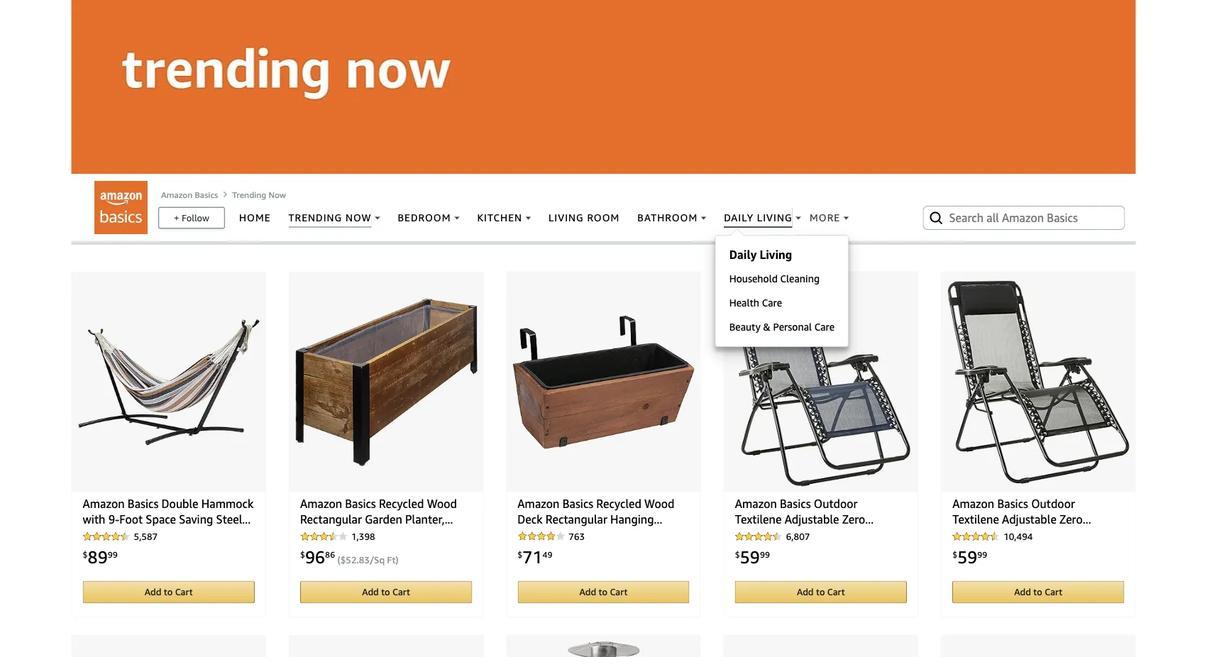 Task type: vqa. For each thing, say whether or not it's contained in the screenshot.


Task type: describe. For each thing, give the bounding box(es) containing it.
$ for 763
[[518, 550, 523, 560]]

amazon basics outdoor textilene adjustable zero gravity folding reclining lounge chair with pillow, 26", black image
[[948, 278, 1130, 487]]

amazon basics recycled wood deck rectangular hanging planter, 2-pack, brown, classic, rustic, 18.9" x 7.87" x 7.5" image
[[513, 278, 695, 487]]

amazon basics link
[[161, 189, 218, 199]]

$ for 5,587
[[83, 550, 88, 560]]

(
[[338, 555, 341, 566]]

89
[[88, 547, 108, 568]]

amazon basics logo image
[[94, 181, 148, 234]]

86
[[325, 550, 335, 560]]

$ 89 99
[[83, 547, 118, 568]]

amazon basics outdoor textilene adjustable zero gravity folding reclining lounge chair with pillow, 26", navy blue image
[[732, 278, 911, 487]]

$ 71 49
[[518, 547, 553, 568]]

99 for 5,587
[[108, 550, 118, 560]]

52
[[346, 555, 357, 566]]

search image
[[929, 209, 946, 226]]

$ 96 86 ( $ 52 . 83 / sq ft )
[[300, 547, 399, 568]]

amazon
[[161, 189, 193, 199]]

sq
[[374, 555, 385, 566]]

amazon basics recycled wood rectangular garden planter, brown, 37 x 13 x 15 inch (lxwxh) image
[[295, 278, 477, 487]]

trending
[[232, 189, 267, 199]]

83
[[359, 555, 370, 566]]

96
[[305, 547, 325, 568]]

basics
[[195, 189, 218, 199]]

6,807
[[787, 532, 811, 543]]



Task type: locate. For each thing, give the bounding box(es) containing it.
trending now
[[232, 189, 286, 199]]

49
[[543, 550, 553, 560]]

59 for 10,494
[[958, 547, 978, 568]]

)
[[396, 555, 399, 566]]

0 horizontal spatial 59
[[741, 547, 760, 568]]

$ 59 99 for 6,807
[[736, 547, 770, 568]]

5,587
[[134, 532, 158, 543]]

0 horizontal spatial $ 59 99
[[736, 547, 770, 568]]

+
[[174, 212, 179, 223]]

ft
[[387, 555, 396, 566]]

3 99 from the left
[[978, 550, 988, 560]]

763
[[569, 532, 585, 543]]

trending now link
[[232, 189, 286, 199]]

2 59 from the left
[[958, 547, 978, 568]]

99 for 6,807
[[760, 550, 770, 560]]

+ follow
[[174, 212, 210, 223]]

amazon basics double hammock with 9-foot space saving steel stand and carrying case, 400 lb capacity, 46.01 x 118 x 39.37 in, multi color, 50.39"l x 9.64"w image
[[78, 278, 260, 487]]

1 horizontal spatial 99
[[760, 550, 770, 560]]

Search all Amazon Basics search field
[[950, 206, 1103, 230]]

99
[[108, 550, 118, 560], [760, 550, 770, 560], [978, 550, 988, 560]]

/
[[370, 555, 374, 566]]

2 $ 59 99 from the left
[[953, 547, 988, 568]]

1 horizontal spatial 59
[[958, 547, 978, 568]]

now
[[269, 189, 286, 199]]

2 horizontal spatial 99
[[978, 550, 988, 560]]

10,494
[[1004, 532, 1034, 543]]

$ 59 99 for 10,494
[[953, 547, 988, 568]]

$ inside $ 89 99
[[83, 550, 88, 560]]

amazon basics 46,000 btu outdoor propane patio heater with wheels, commercial & residential, slate gray, 32.1 x 32.1 x 91.3 inches (lxwxh) image
[[568, 641, 640, 658]]

amazon basics zero gravity chair with side table, set of 2, relaxing, cup holders,arm rest,foldable, alloy steel, beige image
[[78, 641, 260, 658]]

99 for 10,494
[[978, 550, 988, 560]]

1 99 from the left
[[108, 550, 118, 560]]

71
[[523, 547, 543, 568]]

1 59 from the left
[[741, 547, 760, 568]]

0 horizontal spatial 99
[[108, 550, 118, 560]]

follow
[[182, 212, 210, 223]]

1 horizontal spatial $ 59 99
[[953, 547, 988, 568]]

2 99 from the left
[[760, 550, 770, 560]]

$ inside $ 71 49
[[518, 550, 523, 560]]

$ for 10,494
[[953, 550, 958, 560]]

59
[[741, 547, 760, 568], [958, 547, 978, 568]]

$ 59 99
[[736, 547, 770, 568], [953, 547, 988, 568]]

amazon basics
[[161, 189, 218, 199]]

.
[[357, 555, 359, 566]]

$
[[83, 550, 88, 560], [300, 550, 305, 560], [518, 550, 523, 560], [736, 550, 741, 560], [953, 550, 958, 560], [341, 555, 346, 566]]

$ for 6,807
[[736, 550, 741, 560]]

+ follow button
[[159, 208, 224, 228]]

99 inside $ 89 99
[[108, 550, 118, 560]]

1,398
[[351, 532, 375, 543]]

59 for 6,807
[[741, 547, 760, 568]]

1 $ 59 99 from the left
[[736, 547, 770, 568]]



